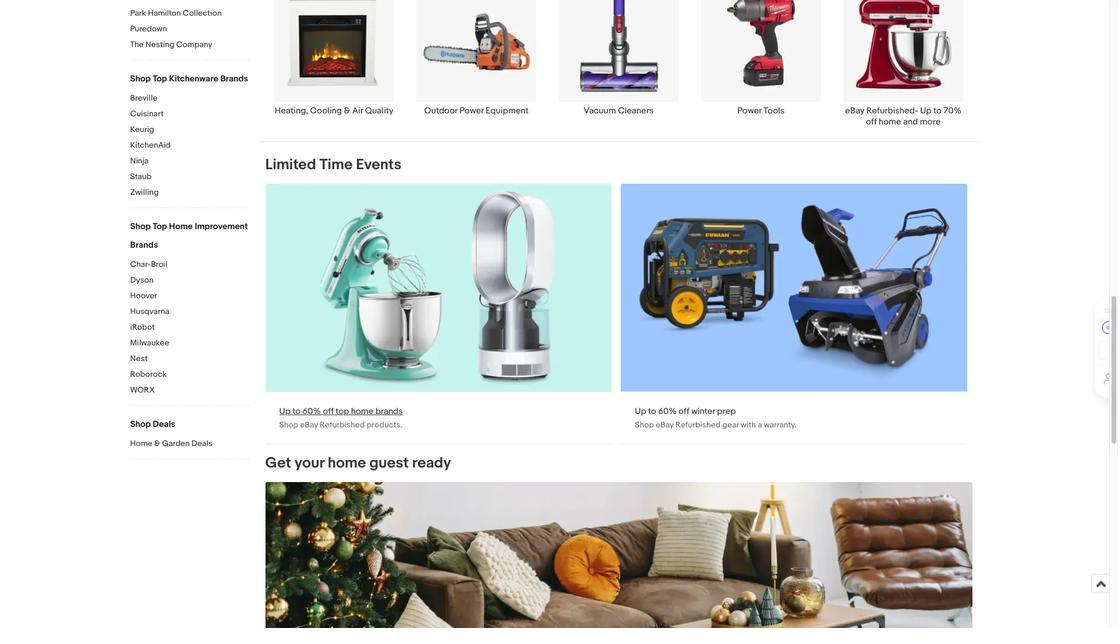 Task type: describe. For each thing, give the bounding box(es) containing it.
outdoor power equipment link
[[405, 0, 548, 127]]

heating, cooling & air quality
[[275, 105, 394, 116]]

70%
[[944, 105, 962, 116]]

power tools
[[737, 105, 785, 116]]

husqvarna
[[130, 307, 169, 317]]

the
[[130, 40, 144, 49]]

up for up to 60% off top home brands
[[279, 406, 291, 417]]

zwilling
[[130, 188, 159, 197]]

get
[[265, 455, 291, 473]]

1 horizontal spatial &
[[344, 105, 350, 116]]

0 horizontal spatial &
[[154, 439, 160, 449]]

kitchenaid
[[130, 140, 171, 150]]

puredown link
[[130, 24, 250, 35]]

zwilling link
[[130, 188, 250, 199]]

1 power from the left
[[459, 105, 484, 116]]

shop for shop top home improvement brands
[[130, 221, 151, 232]]

ninja link
[[130, 156, 250, 167]]

shop top home improvement brands
[[130, 221, 248, 251]]

staub link
[[130, 172, 250, 183]]

keurig link
[[130, 125, 250, 136]]

1 horizontal spatial deals
[[192, 439, 212, 449]]

a
[[758, 420, 762, 430]]

park
[[130, 8, 146, 18]]

char-broil dyson hoover husqvarna irobot milwaukee nest roborock worx
[[130, 260, 169, 395]]

limited time events
[[265, 156, 402, 174]]

equipment
[[486, 105, 529, 116]]

limited
[[265, 156, 316, 174]]

top for home
[[153, 221, 167, 232]]

kitchenaid link
[[130, 140, 250, 151]]

outdoor power equipment
[[424, 105, 529, 116]]

shop deals
[[130, 419, 175, 430]]

nest
[[130, 354, 148, 364]]

garden
[[162, 439, 190, 449]]

to for up to 60% off top home brands
[[292, 406, 301, 417]]

up to 60% off winter prep shop ebay refurbished gear with a warranty.
[[635, 406, 797, 430]]

ebay inside up to 60% off winter prep shop ebay refurbished gear with a warranty.
[[656, 420, 674, 430]]

with
[[741, 420, 756, 430]]

the nesting company link
[[130, 40, 250, 51]]

up inside ebay refurbished- up to 70% off home and more
[[920, 105, 932, 116]]

brands inside shop top home improvement brands
[[130, 240, 158, 251]]

breville
[[130, 93, 158, 103]]

puredown
[[130, 24, 167, 34]]

get your home guest ready
[[265, 455, 451, 473]]

quality
[[365, 105, 394, 116]]

dyson
[[130, 275, 154, 285]]

hoover link
[[130, 291, 250, 302]]

vacuum cleaners link
[[548, 0, 690, 127]]

cuisinart link
[[130, 109, 250, 120]]

off for up to 60% off winter prep
[[679, 406, 689, 417]]

broil
[[151, 260, 168, 270]]

kitchenware
[[169, 73, 218, 84]]

staub
[[130, 172, 152, 182]]

events
[[356, 156, 402, 174]]

off inside ebay refurbished- up to 70% off home and more
[[866, 116, 877, 127]]

milwaukee link
[[130, 338, 250, 349]]

breville link
[[130, 93, 250, 104]]

husqvarna link
[[130, 307, 250, 318]]

hoover
[[130, 291, 157, 301]]

your
[[294, 455, 324, 473]]

home & garden deals
[[130, 439, 212, 449]]

more
[[920, 116, 941, 127]]

60% for winter
[[658, 406, 677, 417]]

keurig
[[130, 125, 154, 135]]

char-
[[130, 260, 151, 270]]

nest link
[[130, 354, 250, 365]]

off for up to 60% off top home brands
[[323, 406, 334, 417]]

2 power from the left
[[737, 105, 762, 116]]

vacuum cleaners
[[584, 105, 654, 116]]

ebay inside ebay refurbished- up to 70% off home and more
[[845, 105, 864, 116]]

to inside ebay refurbished- up to 70% off home and more
[[934, 105, 942, 116]]

shop inside up to 60% off winter prep shop ebay refurbished gear with a warranty.
[[635, 420, 654, 430]]

refurbished inside up to 60% off top home brands shop ebay refurbished products.
[[320, 420, 365, 430]]

shop inside up to 60% off top home brands shop ebay refurbished products.
[[279, 420, 298, 430]]

worx link
[[130, 386, 250, 397]]

warranty.
[[764, 420, 797, 430]]

worx
[[130, 386, 155, 395]]

park hamilton collection puredown the nesting company
[[130, 8, 222, 49]]

60% for top
[[303, 406, 321, 417]]

heating, cooling & air quality link
[[263, 0, 405, 127]]

cleaners
[[618, 105, 654, 116]]

home & garden deals link
[[130, 439, 250, 450]]

ebay refurbished- up to 70% off home and more link
[[832, 0, 975, 127]]

outdoor
[[424, 105, 458, 116]]



Task type: locate. For each thing, give the bounding box(es) containing it.
deals right garden at the bottom
[[192, 439, 212, 449]]

home inside up to 60% off top home brands shop ebay refurbished products.
[[351, 406, 374, 417]]

60% inside up to 60% off top home brands shop ebay refurbished products.
[[303, 406, 321, 417]]

home down shop deals
[[130, 439, 152, 449]]

company
[[176, 40, 212, 49]]

0 horizontal spatial power
[[459, 105, 484, 116]]

up inside up to 60% off winter prep shop ebay refurbished gear with a warranty.
[[635, 406, 646, 417]]

1 60% from the left
[[303, 406, 321, 417]]

gear
[[722, 420, 739, 430]]

1 horizontal spatial power
[[737, 105, 762, 116]]

off left and at the right top of page
[[866, 116, 877, 127]]

refurbished-
[[866, 105, 918, 116]]

shop
[[130, 73, 151, 84], [130, 221, 151, 232], [130, 419, 151, 430], [279, 420, 298, 430], [635, 420, 654, 430]]

brands right kitchenware
[[220, 73, 248, 84]]

improvement
[[195, 221, 248, 232]]

None text field
[[265, 184, 612, 444], [621, 184, 967, 444], [265, 483, 972, 629], [265, 184, 612, 444], [621, 184, 967, 444], [265, 483, 972, 629]]

to inside up to 60% off winter prep shop ebay refurbished gear with a warranty.
[[648, 406, 656, 417]]

0 vertical spatial deals
[[153, 419, 175, 430]]

char-broil link
[[130, 260, 250, 271]]

to left the winter on the bottom right
[[648, 406, 656, 417]]

collection
[[183, 8, 222, 18]]

irobot link
[[130, 323, 250, 334]]

1 refurbished from the left
[[320, 420, 365, 430]]

roborock link
[[130, 370, 250, 381]]

home right top
[[351, 406, 374, 417]]

top inside shop top home improvement brands
[[153, 221, 167, 232]]

brands
[[220, 73, 248, 84], [130, 240, 158, 251]]

ebay inside up to 60% off top home brands shop ebay refurbished products.
[[300, 420, 318, 430]]

shop inside shop top home improvement brands
[[130, 221, 151, 232]]

1 horizontal spatial off
[[679, 406, 689, 417]]

cuisinart
[[130, 109, 164, 119]]

0 horizontal spatial brands
[[130, 240, 158, 251]]

ready
[[412, 455, 451, 473]]

roborock
[[130, 370, 167, 380]]

milwaukee
[[130, 338, 169, 348]]

1 top from the top
[[153, 73, 167, 84]]

&
[[344, 105, 350, 116], [154, 439, 160, 449]]

off inside up to 60% off winter prep shop ebay refurbished gear with a warranty.
[[679, 406, 689, 417]]

top
[[336, 406, 349, 417]]

to for up to 60% off winter prep
[[648, 406, 656, 417]]

0 horizontal spatial off
[[323, 406, 334, 417]]

to left 70%
[[934, 105, 942, 116]]

to left top
[[292, 406, 301, 417]]

1 vertical spatial brands
[[130, 240, 158, 251]]

ebay
[[845, 105, 864, 116], [300, 420, 318, 430], [656, 420, 674, 430]]

refurbished
[[320, 420, 365, 430], [675, 420, 721, 430]]

vacuum
[[584, 105, 616, 116]]

2 horizontal spatial to
[[934, 105, 942, 116]]

ninja
[[130, 156, 149, 166]]

1 horizontal spatial home
[[169, 221, 193, 232]]

0 horizontal spatial home
[[130, 439, 152, 449]]

0 vertical spatial brands
[[220, 73, 248, 84]]

home right your
[[328, 455, 366, 473]]

top for kitchenware
[[153, 73, 167, 84]]

shop for shop deals
[[130, 419, 151, 430]]

home down "zwilling" link
[[169, 221, 193, 232]]

2 horizontal spatial ebay
[[845, 105, 864, 116]]

irobot
[[130, 323, 155, 333]]

guest
[[369, 455, 409, 473]]

prep
[[717, 406, 736, 417]]

ebay refurbished- up to 70% off home and more
[[845, 105, 962, 127]]

products.
[[367, 420, 402, 430]]

nesting
[[145, 40, 174, 49]]

0 horizontal spatial 60%
[[303, 406, 321, 417]]

0 horizontal spatial refurbished
[[320, 420, 365, 430]]

to inside up to 60% off top home brands shop ebay refurbished products.
[[292, 406, 301, 417]]

1 horizontal spatial up
[[635, 406, 646, 417]]

park hamilton collection link
[[130, 8, 250, 19]]

& left garden at the bottom
[[154, 439, 160, 449]]

top up breville
[[153, 73, 167, 84]]

power left tools
[[737, 105, 762, 116]]

off left top
[[323, 406, 334, 417]]

brands
[[375, 406, 403, 417]]

dyson link
[[130, 275, 250, 287]]

heating,
[[275, 105, 308, 116]]

1 horizontal spatial 60%
[[658, 406, 677, 417]]

top down zwilling
[[153, 221, 167, 232]]

0 vertical spatial top
[[153, 73, 167, 84]]

hamilton
[[148, 8, 181, 18]]

refurbished down the winter on the bottom right
[[675, 420, 721, 430]]

refurbished inside up to 60% off winter prep shop ebay refurbished gear with a warranty.
[[675, 420, 721, 430]]

shop top kitchenware brands
[[130, 73, 248, 84]]

60% left the winter on the bottom right
[[658, 406, 677, 417]]

off
[[866, 116, 877, 127], [323, 406, 334, 417], [679, 406, 689, 417]]

to
[[934, 105, 942, 116], [292, 406, 301, 417], [648, 406, 656, 417]]

2 horizontal spatial up
[[920, 105, 932, 116]]

2 vertical spatial home
[[328, 455, 366, 473]]

shop for shop top kitchenware brands
[[130, 73, 151, 84]]

home
[[169, 221, 193, 232], [130, 439, 152, 449]]

power
[[459, 105, 484, 116], [737, 105, 762, 116]]

up to 60% off top home brands shop ebay refurbished products.
[[279, 406, 403, 430]]

1 vertical spatial deals
[[192, 439, 212, 449]]

breville cuisinart keurig kitchenaid ninja staub zwilling
[[130, 93, 171, 197]]

0 horizontal spatial deals
[[153, 419, 175, 430]]

up
[[920, 105, 932, 116], [279, 406, 291, 417], [635, 406, 646, 417]]

brands up char-
[[130, 240, 158, 251]]

winter
[[691, 406, 715, 417]]

tools
[[764, 105, 785, 116]]

deals
[[153, 419, 175, 430], [192, 439, 212, 449]]

0 vertical spatial home
[[879, 116, 901, 127]]

0 horizontal spatial to
[[292, 406, 301, 417]]

1 vertical spatial &
[[154, 439, 160, 449]]

2 top from the top
[[153, 221, 167, 232]]

home left and at the right top of page
[[879, 116, 901, 127]]

power tools link
[[690, 0, 832, 127]]

1 horizontal spatial to
[[648, 406, 656, 417]]

1 horizontal spatial brands
[[220, 73, 248, 84]]

& left the air
[[344, 105, 350, 116]]

cooling
[[310, 105, 342, 116]]

60%
[[303, 406, 321, 417], [658, 406, 677, 417]]

and
[[903, 116, 918, 127]]

up for up to 60% off winter prep
[[635, 406, 646, 417]]

60% inside up to 60% off winter prep shop ebay refurbished gear with a warranty.
[[658, 406, 677, 417]]

0 vertical spatial home
[[169, 221, 193, 232]]

home inside ebay refurbished- up to 70% off home and more
[[879, 116, 901, 127]]

1 vertical spatial home
[[351, 406, 374, 417]]

1 vertical spatial top
[[153, 221, 167, 232]]

top
[[153, 73, 167, 84], [153, 221, 167, 232]]

60% left top
[[303, 406, 321, 417]]

off left the winter on the bottom right
[[679, 406, 689, 417]]

1 horizontal spatial ebay
[[656, 420, 674, 430]]

up inside up to 60% off top home brands shop ebay refurbished products.
[[279, 406, 291, 417]]

time
[[320, 156, 353, 174]]

off inside up to 60% off top home brands shop ebay refurbished products.
[[323, 406, 334, 417]]

home inside shop top home improvement brands
[[169, 221, 193, 232]]

air
[[352, 105, 363, 116]]

2 horizontal spatial off
[[866, 116, 877, 127]]

0 horizontal spatial ebay
[[300, 420, 318, 430]]

2 refurbished from the left
[[675, 420, 721, 430]]

power right outdoor
[[459, 105, 484, 116]]

0 vertical spatial &
[[344, 105, 350, 116]]

1 vertical spatial home
[[130, 439, 152, 449]]

2 60% from the left
[[658, 406, 677, 417]]

0 horizontal spatial up
[[279, 406, 291, 417]]

deals up home & garden deals
[[153, 419, 175, 430]]

refurbished down top
[[320, 420, 365, 430]]

1 horizontal spatial refurbished
[[675, 420, 721, 430]]

home
[[879, 116, 901, 127], [351, 406, 374, 417], [328, 455, 366, 473]]



Task type: vqa. For each thing, say whether or not it's contained in the screenshot.
bottom Home
yes



